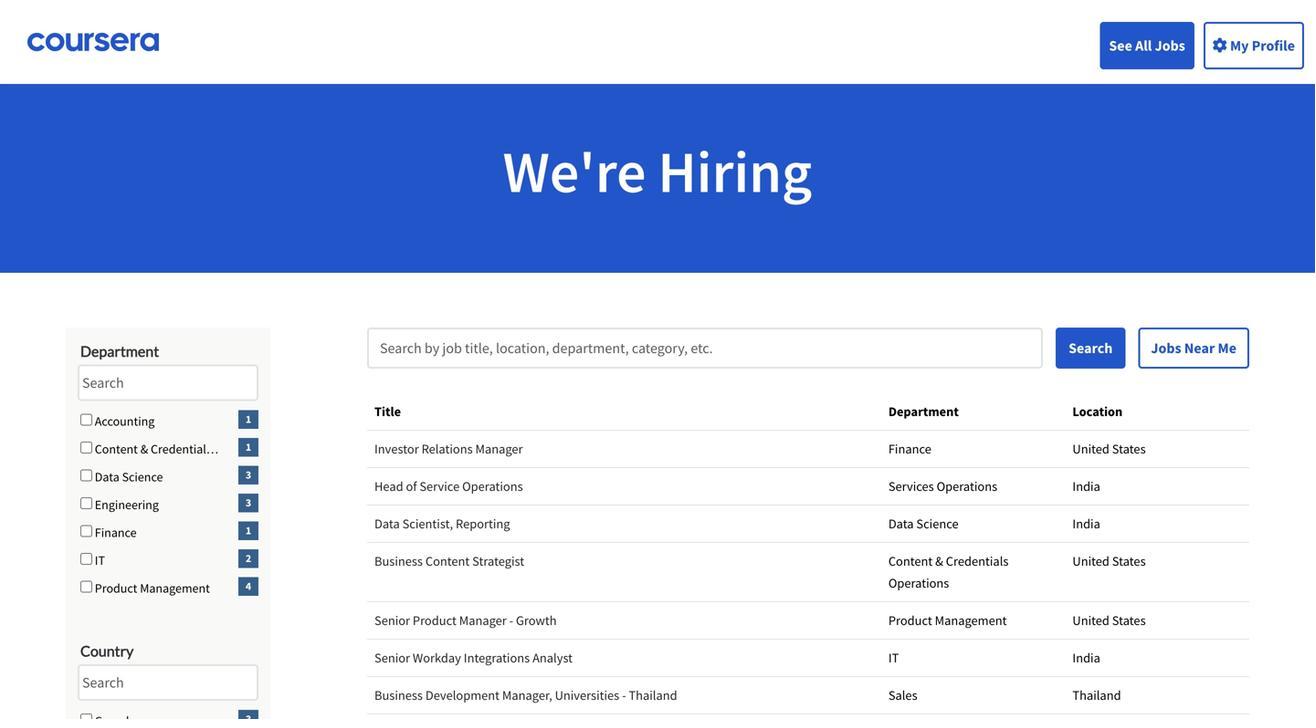 Task type: describe. For each thing, give the bounding box(es) containing it.
we're
[[503, 135, 646, 208]]

title
[[374, 404, 401, 420]]

data for department: data science element
[[889, 516, 914, 532]]

2
[[246, 552, 251, 566]]

jobs near me
[[1151, 339, 1237, 358]]

location: india element for operations
[[1073, 476, 1242, 498]]

business content strategist link
[[374, 553, 524, 570]]

relations
[[422, 441, 473, 458]]

united states for management
[[1073, 613, 1146, 629]]

analyst
[[533, 650, 573, 667]]

1 vertical spatial department
[[889, 404, 959, 420]]

near
[[1184, 339, 1215, 358]]

data science list item
[[78, 466, 258, 494]]

location: thailand element
[[1073, 685, 1242, 707]]

1 states from the top
[[1112, 441, 1146, 458]]

service
[[420, 479, 460, 495]]

1 vertical spatial credentials
[[946, 553, 1009, 570]]

Canada checkbox
[[80, 714, 92, 720]]

list containing accounting
[[78, 411, 273, 606]]

3 for engineering
[[246, 496, 251, 510]]

head
[[374, 479, 403, 495]]

scientist,
[[402, 516, 453, 532]]

united for product management
[[1073, 613, 1110, 629]]

product inside product management list item
[[95, 580, 137, 597]]

united states for &
[[1073, 553, 1146, 570]]

operations inside department: content & credentials operations element
[[889, 575, 949, 592]]

workday
[[413, 650, 461, 667]]

hiring
[[658, 135, 812, 208]]

operations up reporting
[[462, 479, 523, 495]]

profile
[[1252, 37, 1295, 55]]

business development manager, universities - thailand link
[[374, 688, 677, 704]]

product inside department: product management element
[[889, 613, 932, 629]]

head of service operations link
[[374, 479, 523, 495]]

credentials inside list item
[[151, 441, 212, 458]]

management inside list item
[[140, 580, 210, 597]]

see all jobs link
[[1100, 22, 1194, 69]]

it list item
[[78, 550, 258, 578]]

product management inside department: product management element
[[889, 613, 1007, 629]]

department: finance element
[[889, 438, 1058, 460]]

senior workday integrations analyst
[[374, 650, 573, 667]]

search button
[[1056, 328, 1126, 369]]

jobs inside button
[[1151, 339, 1181, 358]]

1 for content & credentials operations
[[246, 440, 251, 455]]

department: product management element
[[889, 610, 1058, 632]]

location: united states element for management
[[1073, 610, 1242, 632]]

engineering list item
[[78, 494, 258, 522]]

1 location: united states element from the top
[[1073, 438, 1242, 460]]

india for science
[[1073, 516, 1100, 532]]

operations inside "department: services operations" element
[[937, 479, 997, 495]]

department: services operations element
[[889, 476, 1058, 498]]

investor relations manager link
[[374, 441, 523, 458]]

data scientist, reporting link
[[374, 516, 510, 532]]

2 horizontal spatial content
[[889, 553, 933, 570]]

3 for data science
[[246, 468, 251, 482]]

strategist
[[472, 553, 524, 570]]

accounting
[[92, 413, 155, 430]]

my profile
[[1227, 37, 1295, 55]]

location: united states element for &
[[1073, 551, 1242, 573]]

1 thailand from the left
[[629, 688, 677, 704]]

IT checkbox
[[80, 553, 92, 565]]

united for finance
[[1073, 441, 1110, 458]]

search text field for country
[[78, 665, 258, 701]]

search
[[1069, 339, 1113, 358]]

business development manager, universities - thailand
[[374, 688, 677, 704]]

finance list item
[[78, 522, 258, 550]]

4
[[246, 580, 251, 594]]

department: sales element
[[889, 685, 1058, 707]]

filter jobs element
[[78, 343, 273, 720]]

0 vertical spatial jobs
[[1155, 37, 1185, 55]]

it inside "element"
[[889, 650, 899, 667]]

1 horizontal spatial product
[[413, 613, 457, 629]]

department inside filter jobs element
[[80, 343, 159, 360]]

senior product manager - growth link
[[374, 613, 557, 629]]

Data Science checkbox
[[80, 470, 92, 482]]

product management inside product management list item
[[92, 580, 210, 597]]

finance inside finance list item
[[92, 525, 137, 541]]

integrations
[[464, 650, 530, 667]]

Engineering checkbox
[[80, 498, 92, 510]]



Task type: locate. For each thing, give the bounding box(es) containing it.
business down the scientist,
[[374, 553, 423, 570]]

1 vertical spatial it
[[889, 650, 899, 667]]

0 horizontal spatial department
[[80, 343, 159, 360]]

0 horizontal spatial finance
[[92, 525, 137, 541]]

manager right relations
[[475, 441, 523, 458]]

1 3 from the top
[[246, 468, 251, 482]]

list item
[[78, 711, 258, 720]]

states for management
[[1112, 613, 1146, 629]]

department: data science element
[[889, 513, 1058, 535]]

1 vertical spatial location: united states element
[[1073, 551, 1242, 573]]

3 location: india element from the top
[[1073, 648, 1242, 669]]

product management up department: it "element"
[[889, 613, 1007, 629]]

science inside department: data science element
[[916, 516, 959, 532]]

finance up services
[[889, 441, 932, 458]]

3 down content & credentials operations list item
[[246, 468, 251, 482]]

data inside data science list item
[[95, 469, 119, 485]]

services
[[889, 479, 934, 495]]

0 vertical spatial credentials
[[151, 441, 212, 458]]

2 vertical spatial india
[[1073, 650, 1100, 667]]

it up sales
[[889, 650, 899, 667]]

business
[[374, 553, 423, 570], [374, 688, 423, 704]]

0 vertical spatial -
[[509, 613, 513, 629]]

2 horizontal spatial data
[[889, 516, 914, 532]]

business for business development manager, universities - thailand
[[374, 688, 423, 704]]

2 search text field from the top
[[78, 665, 258, 701]]

science inside data science list item
[[122, 469, 163, 485]]

manager
[[475, 441, 523, 458], [459, 613, 507, 629]]

1 horizontal spatial content
[[425, 553, 470, 570]]

data inside department: data science element
[[889, 516, 914, 532]]

2 horizontal spatial product
[[889, 613, 932, 629]]

2 location: india element from the top
[[1073, 513, 1242, 535]]

search text field down country on the left
[[78, 665, 258, 701]]

1 vertical spatial content & credentials operations
[[889, 553, 1009, 592]]

0 vertical spatial location: india element
[[1073, 476, 1242, 498]]

0 vertical spatial finance
[[889, 441, 932, 458]]

content & credentials operations inside department: content & credentials operations element
[[889, 553, 1009, 592]]

1 horizontal spatial product management
[[889, 613, 1007, 629]]

1 vertical spatial senior
[[374, 650, 410, 667]]

senior workday integrations analyst link
[[374, 650, 573, 667]]

data down head
[[374, 516, 400, 532]]

location: united states element
[[1073, 438, 1242, 460], [1073, 551, 1242, 573], [1073, 610, 1242, 632]]

operations up department: product management element
[[889, 575, 949, 592]]

product right the "product management" option
[[95, 580, 137, 597]]

1 location: india element from the top
[[1073, 476, 1242, 498]]

operations down 'department: finance' element
[[937, 479, 997, 495]]

united states
[[1073, 441, 1146, 458], [1073, 553, 1146, 570], [1073, 613, 1146, 629]]

content
[[95, 441, 138, 458], [425, 553, 470, 570], [889, 553, 933, 570]]

see
[[1109, 37, 1132, 55]]

1 vertical spatial &
[[935, 553, 943, 570]]

0 vertical spatial management
[[140, 580, 210, 597]]

0 horizontal spatial product
[[95, 580, 137, 597]]

senior
[[374, 613, 410, 629], [374, 650, 410, 667]]

1 united states from the top
[[1073, 441, 1146, 458]]

0 horizontal spatial data
[[95, 469, 119, 485]]

0 vertical spatial manager
[[475, 441, 523, 458]]

content down accounting on the bottom left of page
[[95, 441, 138, 458]]

3 india from the top
[[1073, 650, 1100, 667]]

1 vertical spatial india
[[1073, 516, 1100, 532]]

thailand
[[629, 688, 677, 704], [1073, 688, 1121, 704]]

1 horizontal spatial data science
[[889, 516, 959, 532]]

2 business from the top
[[374, 688, 423, 704]]

0 horizontal spatial data science
[[92, 469, 163, 485]]

1 down accounting list item
[[246, 440, 251, 455]]

2 vertical spatial location: india element
[[1073, 648, 1242, 669]]

finance
[[889, 441, 932, 458], [92, 525, 137, 541]]

1 vertical spatial product management
[[889, 613, 1007, 629]]

2 india from the top
[[1073, 516, 1100, 532]]

3 united from the top
[[1073, 613, 1110, 629]]

1 vertical spatial location: india element
[[1073, 513, 1242, 535]]

search text field up accounting list item
[[78, 365, 258, 401]]

0 vertical spatial &
[[140, 441, 148, 458]]

senior for senior workday integrations analyst
[[374, 650, 410, 667]]

2 3 from the top
[[246, 496, 251, 510]]

1 up content & credentials operations list item
[[246, 413, 251, 427]]

0 vertical spatial it
[[92, 553, 105, 569]]

0 horizontal spatial -
[[509, 613, 513, 629]]

data science
[[92, 469, 163, 485], [889, 516, 959, 532]]

department: content & credentials operations element
[[889, 551, 1058, 595]]

0 vertical spatial united
[[1073, 441, 1110, 458]]

manager up senior workday integrations analyst link
[[459, 613, 507, 629]]

of
[[406, 479, 417, 495]]

0 vertical spatial 3
[[246, 468, 251, 482]]

1 vertical spatial jobs
[[1151, 339, 1181, 358]]

1 horizontal spatial management
[[935, 613, 1007, 629]]

content down data scientist, reporting link
[[425, 553, 470, 570]]

product
[[95, 580, 137, 597], [413, 613, 457, 629], [889, 613, 932, 629]]

2 1 from the top
[[246, 440, 251, 455]]

operations inside content & credentials operations list item
[[214, 441, 273, 458]]

growth
[[516, 613, 557, 629]]

0 vertical spatial india
[[1073, 479, 1100, 495]]

0 horizontal spatial thailand
[[629, 688, 677, 704]]

we're hiring
[[503, 135, 812, 208]]

management up department: it "element"
[[935, 613, 1007, 629]]

united for content & credentials operations
[[1073, 553, 1110, 570]]

1 horizontal spatial -
[[622, 688, 626, 704]]

1 vertical spatial united
[[1073, 553, 1110, 570]]

content & credentials operations
[[92, 441, 273, 458], [889, 553, 1009, 592]]

data science inside list item
[[92, 469, 163, 485]]

1 search text field from the top
[[78, 365, 258, 401]]

all
[[1135, 37, 1152, 55]]

data science up engineering
[[92, 469, 163, 485]]

0 vertical spatial product management
[[92, 580, 210, 597]]

1 up "2"
[[246, 524, 251, 538]]

0 horizontal spatial it
[[92, 553, 105, 569]]

1 vertical spatial business
[[374, 688, 423, 704]]

science
[[122, 469, 163, 485], [916, 516, 959, 532]]

0 horizontal spatial content & credentials operations
[[92, 441, 273, 458]]

department
[[80, 343, 159, 360], [889, 404, 959, 420]]

3 1 from the top
[[246, 524, 251, 538]]

see all jobs
[[1109, 37, 1185, 55]]

department: it element
[[889, 648, 1058, 669]]

it
[[92, 553, 105, 569], [889, 650, 899, 667]]

universities
[[555, 688, 619, 704]]

Search text field
[[78, 365, 258, 401], [78, 665, 258, 701]]

1 vertical spatial management
[[935, 613, 1007, 629]]

2 vertical spatial united
[[1073, 613, 1110, 629]]

india for operations
[[1073, 479, 1100, 495]]

solid image
[[1213, 38, 1227, 53]]

product up workday
[[413, 613, 457, 629]]

content & credentials operations inside content & credentials operations list item
[[92, 441, 273, 458]]

product management down it list item
[[92, 580, 210, 597]]

2 location: united states element from the top
[[1073, 551, 1242, 573]]

1 inside accounting list item
[[246, 413, 251, 427]]

product management
[[92, 580, 210, 597], [889, 613, 1007, 629]]

jobs
[[1155, 37, 1185, 55], [1151, 339, 1181, 358]]

list
[[78, 411, 273, 606]]

united
[[1073, 441, 1110, 458], [1073, 553, 1110, 570], [1073, 613, 1110, 629]]

business down workday
[[374, 688, 423, 704]]

-
[[509, 613, 513, 629], [622, 688, 626, 704]]

1 vertical spatial 3
[[246, 496, 251, 510]]

1 vertical spatial search text field
[[78, 665, 258, 701]]

location
[[1073, 404, 1123, 420]]

Content & Credentials Operations checkbox
[[80, 442, 92, 454]]

jobs right all
[[1155, 37, 1185, 55]]

& down department: data science element
[[935, 553, 943, 570]]

0 vertical spatial united states
[[1073, 441, 1146, 458]]

thailand inside the location: thailand element
[[1073, 688, 1121, 704]]

accounting list item
[[78, 411, 258, 438]]

manager,
[[502, 688, 552, 704]]

0 horizontal spatial science
[[122, 469, 163, 485]]

&
[[140, 441, 148, 458], [935, 553, 943, 570]]

2 thailand from the left
[[1073, 688, 1121, 704]]

senior for senior product manager - growth
[[374, 613, 410, 629]]

senior product manager - growth
[[374, 613, 557, 629]]

2 vertical spatial united states
[[1073, 613, 1146, 629]]

1 horizontal spatial it
[[889, 650, 899, 667]]

3 states from the top
[[1112, 613, 1146, 629]]

1 vertical spatial data science
[[889, 516, 959, 532]]

search text field for department
[[78, 365, 258, 401]]

jobs left near
[[1151, 339, 1181, 358]]

science up engineering
[[122, 469, 163, 485]]

business for business content strategist
[[374, 553, 423, 570]]

content down department: data science element
[[889, 553, 933, 570]]

content & credentials operations up department: product management element
[[889, 553, 1009, 592]]

1 vertical spatial united states
[[1073, 553, 1146, 570]]

department up 'department: finance' element
[[889, 404, 959, 420]]

head of service operations
[[374, 479, 523, 495]]

1 united from the top
[[1073, 441, 1110, 458]]

my profile link
[[1204, 22, 1304, 69]]

1 horizontal spatial thailand
[[1073, 688, 1121, 704]]

my
[[1230, 37, 1249, 55]]

1 vertical spatial -
[[622, 688, 626, 704]]

it up the "product management" option
[[92, 553, 105, 569]]

3 inside engineering list item
[[246, 496, 251, 510]]

data scientist, reporting
[[374, 516, 510, 532]]

1 vertical spatial 1
[[246, 440, 251, 455]]

location: india element for science
[[1073, 513, 1242, 535]]

india
[[1073, 479, 1100, 495], [1073, 516, 1100, 532], [1073, 650, 1100, 667]]

manager for product
[[459, 613, 507, 629]]

1 senior from the top
[[374, 613, 410, 629]]

Product Management checkbox
[[80, 581, 92, 593]]

content inside list item
[[95, 441, 138, 458]]

1 india from the top
[[1073, 479, 1100, 495]]

2 senior from the top
[[374, 650, 410, 667]]

jobs near me button
[[1138, 328, 1249, 369]]

1
[[246, 413, 251, 427], [246, 440, 251, 455], [246, 524, 251, 538]]

states for &
[[1112, 553, 1146, 570]]

data for data scientist, reporting link
[[374, 516, 400, 532]]

3 united states from the top
[[1073, 613, 1146, 629]]

2 united from the top
[[1073, 553, 1110, 570]]

it inside list item
[[92, 553, 105, 569]]

business content strategist
[[374, 553, 524, 570]]

0 vertical spatial location: united states element
[[1073, 438, 1242, 460]]

1 vertical spatial manager
[[459, 613, 507, 629]]

sales
[[889, 688, 918, 704]]

investor relations manager
[[374, 441, 523, 458]]

& down accounting list item
[[140, 441, 148, 458]]

Finance checkbox
[[80, 526, 92, 538]]

0 vertical spatial 1
[[246, 413, 251, 427]]

operations
[[214, 441, 273, 458], [462, 479, 523, 495], [937, 479, 997, 495], [889, 575, 949, 592]]

1 horizontal spatial content & credentials operations
[[889, 553, 1009, 592]]

senior down business content strategist link
[[374, 613, 410, 629]]

engineering
[[92, 497, 159, 513]]

0 vertical spatial business
[[374, 553, 423, 570]]

states
[[1112, 441, 1146, 458], [1112, 553, 1146, 570], [1112, 613, 1146, 629]]

3 location: united states element from the top
[[1073, 610, 1242, 632]]

3
[[246, 468, 251, 482], [246, 496, 251, 510]]

senior left workday
[[374, 650, 410, 667]]

0 horizontal spatial product management
[[92, 580, 210, 597]]

content & credentials operations list item
[[78, 438, 273, 466]]

science down services operations
[[916, 516, 959, 532]]

product up department: it "element"
[[889, 613, 932, 629]]

2 united states from the top
[[1073, 553, 1146, 570]]

development
[[425, 688, 500, 704]]

management down it list item
[[140, 580, 210, 597]]

management
[[140, 580, 210, 597], [935, 613, 1007, 629]]

1 business from the top
[[374, 553, 423, 570]]

1 1 from the top
[[246, 413, 251, 427]]

0 horizontal spatial &
[[140, 441, 148, 458]]

data down services
[[889, 516, 914, 532]]

1 inside finance list item
[[246, 524, 251, 538]]

1 horizontal spatial department
[[889, 404, 959, 420]]

content & credentials operations down accounting list item
[[92, 441, 273, 458]]

credentials
[[151, 441, 212, 458], [946, 553, 1009, 570]]

0 horizontal spatial management
[[140, 580, 210, 597]]

0 vertical spatial content & credentials operations
[[92, 441, 273, 458]]

0 vertical spatial science
[[122, 469, 163, 485]]

3 up "2"
[[246, 496, 251, 510]]

1 inside content & credentials operations list item
[[246, 440, 251, 455]]

credentials down department: data science element
[[946, 553, 1009, 570]]

1 horizontal spatial science
[[916, 516, 959, 532]]

data science down services
[[889, 516, 959, 532]]

1 vertical spatial science
[[916, 516, 959, 532]]

0 vertical spatial senior
[[374, 613, 410, 629]]

- left growth at left
[[509, 613, 513, 629]]

0 horizontal spatial credentials
[[151, 441, 212, 458]]

manager for relations
[[475, 441, 523, 458]]

1 vertical spatial states
[[1112, 553, 1146, 570]]

2 states from the top
[[1112, 553, 1146, 570]]

finance inside 'department: finance' element
[[889, 441, 932, 458]]

location: india element
[[1073, 476, 1242, 498], [1073, 513, 1242, 535], [1073, 648, 1242, 669]]

& inside list item
[[140, 441, 148, 458]]

services operations
[[889, 479, 997, 495]]

data
[[95, 469, 119, 485], [374, 516, 400, 532], [889, 516, 914, 532]]

me
[[1218, 339, 1237, 358]]

0 vertical spatial search text field
[[78, 365, 258, 401]]

operations down accounting list item
[[214, 441, 273, 458]]

3 inside data science list item
[[246, 468, 251, 482]]

product management list item
[[78, 578, 258, 606]]

department up accounting on the bottom left of page
[[80, 343, 159, 360]]

0 vertical spatial states
[[1112, 441, 1146, 458]]

finance down engineering
[[92, 525, 137, 541]]

credentials down accounting list item
[[151, 441, 212, 458]]

2 vertical spatial states
[[1112, 613, 1146, 629]]

1 horizontal spatial &
[[935, 553, 943, 570]]

1 horizontal spatial finance
[[889, 441, 932, 458]]

1 for finance
[[246, 524, 251, 538]]

2 vertical spatial 1
[[246, 524, 251, 538]]

1 horizontal spatial credentials
[[946, 553, 1009, 570]]

1 for accounting
[[246, 413, 251, 427]]

1 vertical spatial finance
[[92, 525, 137, 541]]

2 vertical spatial location: united states element
[[1073, 610, 1242, 632]]

0 horizontal spatial content
[[95, 441, 138, 458]]

0 vertical spatial data science
[[92, 469, 163, 485]]

country
[[80, 643, 134, 660]]

Search by job title, location, department, category, etc. text field
[[367, 328, 1043, 369]]

Accounting checkbox
[[80, 414, 92, 426]]

0 vertical spatial department
[[80, 343, 159, 360]]

- right universities
[[622, 688, 626, 704]]

1 horizontal spatial data
[[374, 516, 400, 532]]

reporting
[[456, 516, 510, 532]]

investor
[[374, 441, 419, 458]]

data right data science checkbox
[[95, 469, 119, 485]]



Task type: vqa. For each thing, say whether or not it's contained in the screenshot.


